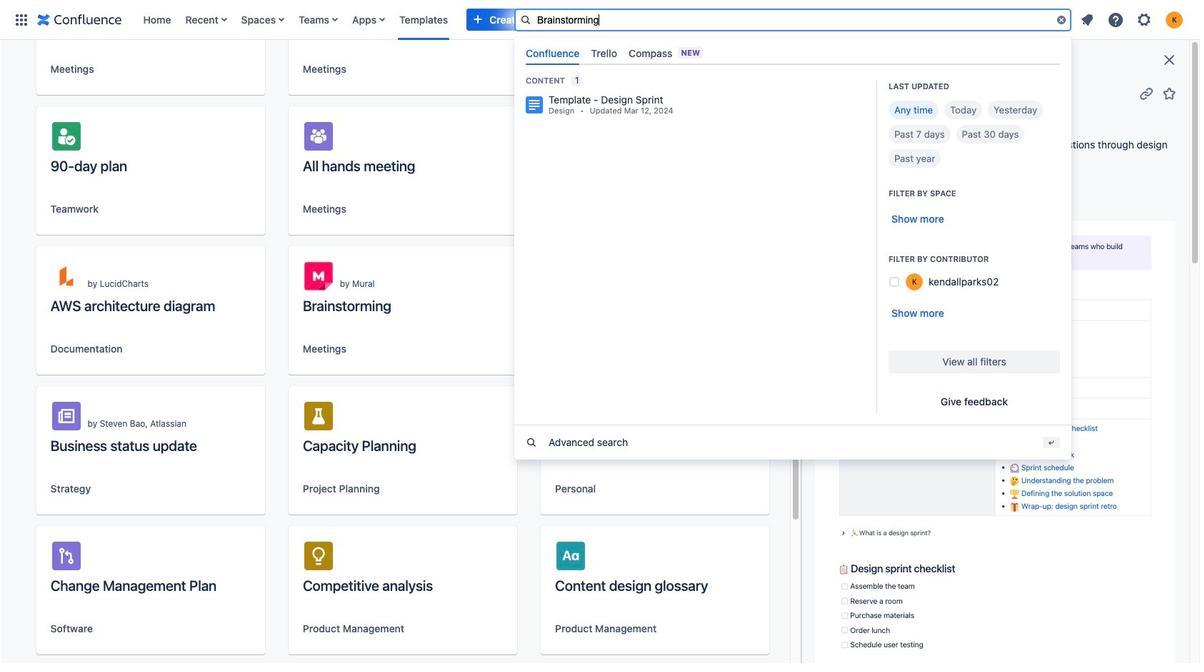 Task type: describe. For each thing, give the bounding box(es) containing it.
2 tab from the left
[[586, 41, 623, 65]]

previous template image
[[810, 51, 827, 69]]

list for premium icon
[[1075, 7, 1192, 33]]

Search Confluence field
[[515, 8, 1072, 31]]

appswitcher icon image
[[13, 11, 30, 28]]

premium image
[[851, 14, 862, 25]]

share link image
[[1139, 85, 1156, 102]]

list for appswitcher icon
[[136, 0, 841, 40]]

star design sprint image
[[1161, 85, 1179, 102]]

help icon image
[[1108, 11, 1125, 28]]

1 tab from the left
[[520, 41, 586, 65]]

settings icon image
[[1136, 11, 1154, 28]]

next template image
[[835, 51, 852, 69]]

your profile and preferences image
[[1166, 11, 1184, 28]]

advanced search image
[[526, 437, 537, 449]]



Task type: vqa. For each thing, say whether or not it's contained in the screenshot.
checkbox
no



Task type: locate. For each thing, give the bounding box(es) containing it.
1 horizontal spatial list
[[1075, 7, 1192, 33]]

tab
[[520, 41, 586, 65], [586, 41, 623, 65]]

None search field
[[515, 8, 1072, 31]]

0 horizontal spatial list
[[136, 0, 841, 40]]

clear search session image
[[1056, 14, 1068, 25]]

banner
[[0, 0, 1201, 460]]

notification icon image
[[1079, 11, 1096, 28]]

confluence image
[[37, 11, 122, 28], [37, 11, 122, 28]]

page image
[[526, 96, 543, 113]]

list
[[136, 0, 841, 40], [1075, 7, 1192, 33]]

search image
[[520, 14, 532, 25]]

global element
[[9, 0, 841, 40]]

close image
[[1161, 51, 1179, 69]]

group
[[815, 181, 980, 204]]

tab list
[[520, 41, 1066, 65]]

last updated option group
[[889, 101, 1061, 168]]



